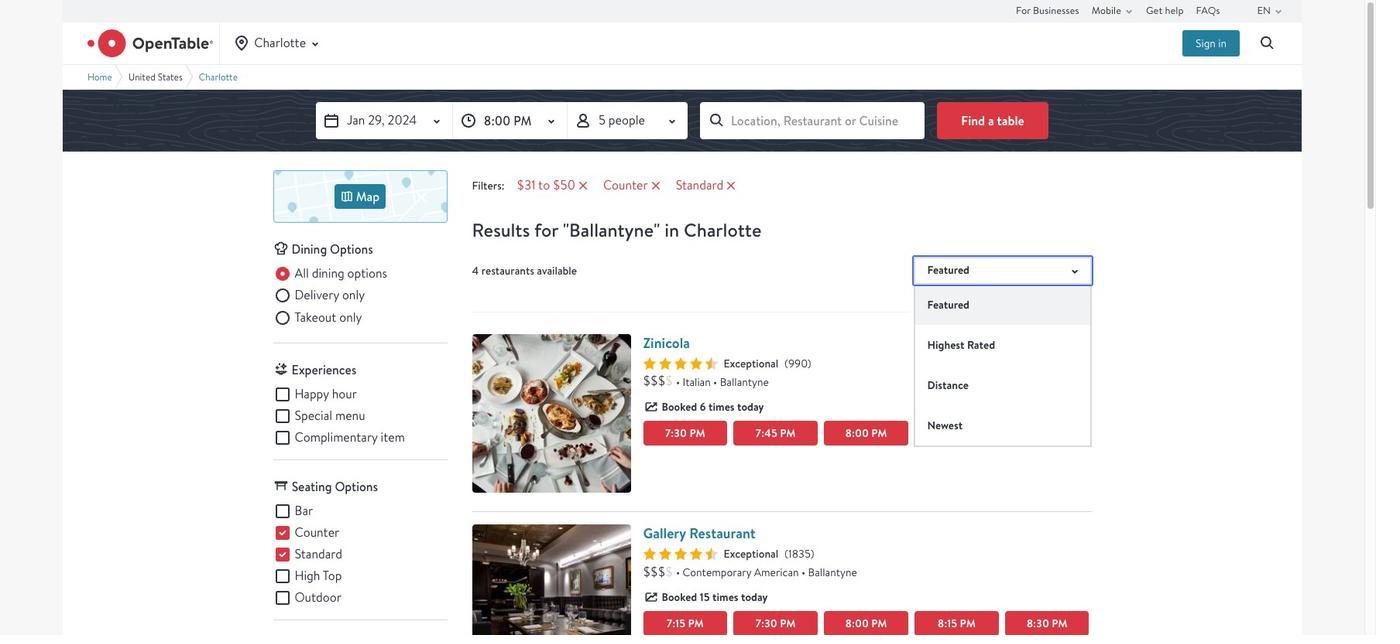Task type: describe. For each thing, give the bounding box(es) containing it.
pm for bottom 7:30 pm link
[[780, 616, 796, 632]]

results for "ballantyne" in charlotte
[[472, 218, 761, 243]]

happy
[[295, 387, 329, 403]]

distance
[[927, 378, 969, 393]]

map button
[[273, 170, 447, 223]]

pm for 7:45 pm link
[[780, 426, 796, 441]]

featured for featured popup button
[[927, 263, 970, 278]]

Please input a Location, Restaurant or Cuisine field
[[700, 102, 925, 139]]

• down 1835 on the right of the page
[[801, 566, 806, 580]]

1 vertical spatial 7:30
[[756, 616, 777, 632]]

item
[[381, 430, 405, 446]]

2024
[[388, 112, 417, 128]]

united
[[128, 71, 155, 83]]

4 restaurants available
[[472, 264, 577, 278]]

takeout
[[295, 310, 336, 326]]

$ for zinicola
[[665, 373, 673, 390]]

standard button
[[670, 177, 745, 195]]

gallery restaurant
[[643, 524, 756, 544]]

booked 15 times today
[[662, 590, 768, 605]]

united states
[[128, 71, 183, 83]]

help
[[1165, 4, 1184, 17]]

highest rated
[[927, 337, 995, 353]]

0 vertical spatial 8:00 pm
[[484, 112, 531, 129]]

today for zinicola
[[737, 399, 764, 415]]

options for seating options
[[335, 479, 378, 496]]

hour
[[332, 387, 357, 403]]

pm for 8:30 pm link
[[1052, 616, 1067, 632]]

booked for gallery restaurant
[[662, 590, 697, 605]]

highest rated option
[[915, 325, 1090, 365]]

Delivery only radio
[[273, 287, 365, 305]]

$31 to $50 button
[[511, 177, 597, 195]]

map
[[356, 188, 379, 205]]

4.6 stars image for zinicola
[[643, 357, 717, 370]]

get help button
[[1146, 0, 1184, 22]]

seating
[[292, 479, 332, 496]]

dining options group
[[273, 265, 447, 331]]

8:00 for gallery restaurant
[[845, 616, 869, 632]]

8:15 pm for zinicola
[[937, 426, 976, 441]]

15
[[700, 590, 710, 605]]

a
[[988, 112, 994, 129]]

dining
[[312, 266, 344, 282]]

mobile button
[[1092, 0, 1138, 22]]

seating options group
[[273, 503, 447, 608]]

sign
[[1196, 36, 1216, 50]]

experiences group
[[273, 386, 447, 448]]

8:00 for zinicola
[[845, 426, 869, 441]]

booked for zinicola
[[662, 399, 697, 415]]

italian
[[683, 375, 711, 389]]

7:45
[[756, 426, 777, 441]]

search icon image
[[1258, 34, 1277, 53]]

outdoor
[[295, 590, 341, 606]]

highest
[[927, 337, 965, 353]]

2 horizontal spatial charlotte
[[684, 218, 761, 243]]

zinicola link
[[643, 333, 690, 353]]

0 vertical spatial 7:30 pm link
[[643, 421, 727, 446]]

times for gallery restaurant
[[712, 590, 738, 605]]

get
[[1146, 4, 1163, 17]]

ranked
[[1035, 305, 1067, 319]]

• left italian
[[676, 375, 680, 389]]

8:30
[[1027, 616, 1049, 632]]

1 vertical spatial 7:30 pm link
[[734, 612, 818, 636]]

for businesses
[[1016, 4, 1079, 17]]

opentable logo image
[[88, 29, 213, 57]]

home link
[[88, 71, 112, 83]]

top
[[323, 569, 342, 585]]

how
[[915, 305, 937, 319]]

featured right are
[[957, 305, 999, 319]]

faqs button
[[1196, 0, 1220, 22]]

only for delivery only
[[342, 288, 365, 304]]

ballantyne inside $$$ $ • contemporary american • ballantyne
[[808, 566, 857, 580]]

ballantyne inside $$$ $ • italian • ballantyne
[[720, 375, 769, 389]]

times for zinicola
[[709, 399, 735, 415]]

available
[[537, 264, 577, 278]]

gallery restaurant link
[[643, 524, 756, 544]]

8:15 pm for gallery restaurant
[[937, 616, 976, 632]]

0 vertical spatial 8:00
[[484, 112, 511, 129]]

experiences
[[292, 362, 356, 379]]

990
[[788, 357, 808, 371]]

businesses
[[1033, 4, 1079, 17]]

find a table
[[961, 112, 1024, 129]]

menu
[[335, 408, 365, 424]]

jan 29, 2024 button
[[316, 102, 452, 139]]

standard inside 'seating options' group
[[295, 547, 342, 563]]

Takeout only radio
[[273, 309, 362, 327]]

"ballantyne"
[[563, 218, 660, 243]]

8:30 pm link
[[1005, 612, 1089, 636]]

american
[[754, 566, 799, 580]]

today for gallery restaurant
[[741, 590, 768, 605]]

states
[[158, 71, 183, 83]]

get help
[[1146, 4, 1184, 17]]

mobile
[[1092, 4, 1121, 17]]

$ for gallery restaurant
[[665, 564, 673, 581]]

people
[[608, 112, 645, 128]]

seating options
[[292, 479, 378, 496]]

counter button
[[597, 177, 670, 195]]

7:15
[[667, 616, 685, 632]]

how are featured results ranked
[[915, 305, 1067, 319]]

charlotte button
[[232, 22, 325, 64]]

charlotte inside dropdown button
[[254, 35, 306, 51]]

8:15 pm link for gallery restaurant
[[914, 612, 999, 636]]

delivery only
[[295, 288, 365, 304]]

pm for the 8:15 pm link related to gallery restaurant
[[960, 616, 976, 632]]

home
[[88, 71, 112, 83]]

gallery
[[643, 524, 686, 544]]

restaurant
[[689, 524, 756, 544]]

for
[[1016, 4, 1031, 17]]

8:00 pm link for zinicola
[[824, 421, 908, 446]]

to
[[538, 177, 550, 194]]



Task type: vqa. For each thing, say whether or not it's contained in the screenshot.
Terra - Eataly image
no



Task type: locate. For each thing, give the bounding box(es) containing it.
) for gallery restaurant
[[811, 547, 814, 561]]

$
[[665, 373, 673, 390], [665, 564, 673, 581]]

in right the sign
[[1218, 36, 1227, 50]]

featured inside popup button
[[927, 263, 970, 278]]

2 vertical spatial 8:00 pm
[[845, 616, 887, 632]]

$50
[[553, 177, 575, 194]]

featured option
[[915, 285, 1090, 325]]

bar
[[295, 503, 313, 520]]

7:30 pm down 6 at the right
[[665, 426, 705, 441]]

takeout only
[[295, 310, 362, 326]]

0 vertical spatial 7:30
[[665, 426, 687, 441]]

8:00 pm link
[[824, 421, 908, 446], [824, 612, 908, 636]]

featured button
[[913, 257, 1091, 285]]

1 horizontal spatial charlotte
[[254, 35, 306, 51]]

0 vertical spatial charlotte
[[254, 35, 306, 51]]

2 8:00 pm link from the top
[[824, 612, 908, 636]]

4.6 stars image down zinicola link
[[643, 357, 717, 370]]

1 vertical spatial 8:15
[[937, 616, 957, 632]]

only down delivery only
[[339, 310, 362, 326]]

restaurants
[[481, 264, 534, 278]]

0 horizontal spatial ballantyne
[[720, 375, 769, 389]]

only for takeout only
[[339, 310, 362, 326]]

All dining options radio
[[273, 265, 387, 283]]

4.6 stars image down gallery
[[643, 548, 717, 561]]

( for zinicola
[[785, 357, 788, 371]]

0 vertical spatial $$$
[[643, 373, 665, 390]]

options
[[330, 241, 373, 258], [335, 479, 378, 496]]

charlotte
[[254, 35, 306, 51], [199, 71, 238, 83], [684, 218, 761, 243]]

4.6 stars image
[[643, 357, 717, 370], [643, 548, 717, 561]]

$$$ for gallery restaurant
[[643, 564, 665, 581]]

1 booked from the top
[[662, 399, 697, 415]]

only down all dining options
[[342, 288, 365, 304]]

options for dining options
[[330, 241, 373, 258]]

1 horizontal spatial standard
[[676, 177, 723, 194]]

pm for 7:15 pm link
[[688, 616, 704, 632]]

times
[[709, 399, 735, 415], [712, 590, 738, 605]]

1 vertical spatial charlotte
[[199, 71, 238, 83]]

0 vertical spatial standard
[[676, 177, 723, 194]]

1 vertical spatial in
[[665, 218, 679, 243]]

times right 15
[[712, 590, 738, 605]]

8:00 pm for gallery restaurant
[[845, 616, 887, 632]]

) up $$$ $ • contemporary american • ballantyne
[[811, 547, 814, 561]]

0 vertical spatial ballantyne
[[720, 375, 769, 389]]

( up 7:45 pm
[[785, 357, 788, 371]]

exceptional
[[724, 357, 778, 371], [724, 547, 778, 561]]

1 $$$ from the top
[[643, 373, 665, 390]]

7:30 pm for bottom 7:30 pm link
[[756, 616, 796, 632]]

featured up highest
[[927, 297, 970, 312]]

0 vertical spatial in
[[1218, 36, 1227, 50]]

special
[[295, 408, 332, 424]]

high
[[295, 569, 320, 585]]

ballantyne
[[720, 375, 769, 389], [808, 566, 857, 580]]

pm for 7:30 pm link to the top
[[689, 426, 705, 441]]

ballantyne down "exceptional ( 990 )"
[[720, 375, 769, 389]]

0 vertical spatial 8:15
[[937, 426, 957, 441]]

sign in button
[[1183, 30, 1240, 57]]

are
[[939, 305, 954, 319]]

0 horizontal spatial 7:30
[[665, 426, 687, 441]]

a photo of zinicola restaurant image
[[472, 334, 631, 493]]

1 exceptional from the top
[[724, 357, 778, 371]]

1 vertical spatial ballantyne
[[808, 566, 857, 580]]

1 horizontal spatial counter
[[603, 177, 648, 194]]

8:15 for zinicola
[[937, 426, 957, 441]]

0 vertical spatial only
[[342, 288, 365, 304]]

counter up results for "ballantyne" in charlotte
[[603, 177, 648, 194]]

2 $$$ from the top
[[643, 564, 665, 581]]

special menu
[[295, 408, 365, 424]]

• left contemporary
[[676, 566, 680, 580]]

2 8:15 pm from the top
[[937, 616, 976, 632]]

1 vertical spatial booked
[[662, 590, 697, 605]]

rated
[[967, 337, 995, 353]]

2 vertical spatial 8:00
[[845, 616, 869, 632]]

1 vertical spatial exceptional
[[724, 547, 778, 561]]

0 vertical spatial $
[[665, 373, 673, 390]]

distance option
[[915, 365, 1090, 405]]

booked 6 times today
[[662, 399, 764, 415]]

today up 7:45
[[737, 399, 764, 415]]

1 $ from the top
[[665, 373, 673, 390]]

only
[[342, 288, 365, 304], [339, 310, 362, 326]]

7:30 down american
[[756, 616, 777, 632]]

0 horizontal spatial in
[[665, 218, 679, 243]]

2 exceptional from the top
[[724, 547, 778, 561]]

7:30 pm down american
[[756, 616, 796, 632]]

$ left italian
[[665, 373, 673, 390]]

2 8:15 from the top
[[937, 616, 957, 632]]

exceptional for zinicola
[[724, 357, 778, 371]]

$$$ for zinicola
[[643, 373, 665, 390]]

4.6 stars image for gallery restaurant
[[643, 548, 717, 561]]

5
[[599, 112, 606, 128]]

counter down bar
[[295, 525, 339, 541]]

today down $$$ $ • contemporary american • ballantyne
[[741, 590, 768, 605]]

0 vertical spatial booked
[[662, 399, 697, 415]]

1 vertical spatial standard
[[295, 547, 342, 563]]

complimentary item
[[295, 430, 405, 446]]

2 booked from the top
[[662, 590, 697, 605]]

0 horizontal spatial 7:30 pm link
[[643, 421, 727, 446]]

0 horizontal spatial counter
[[295, 525, 339, 541]]

all
[[295, 266, 309, 282]]

1 horizontal spatial 7:30 pm link
[[734, 612, 818, 636]]

) up 7:45 pm link
[[808, 357, 811, 371]]

8:00 pm for zinicola
[[845, 426, 887, 441]]

exceptional for gallery restaurant
[[724, 547, 778, 561]]

$$$ down gallery
[[643, 564, 665, 581]]

pm
[[514, 112, 531, 129], [689, 426, 705, 441], [780, 426, 796, 441], [871, 426, 887, 441], [960, 426, 976, 441], [688, 616, 704, 632], [780, 616, 796, 632], [871, 616, 887, 632], [960, 616, 976, 632], [1052, 616, 1067, 632]]

complimentary
[[295, 430, 378, 446]]

exceptional ( 990 )
[[724, 357, 811, 371]]

7:30 pm link down american
[[734, 612, 818, 636]]

7:45 pm link
[[734, 421, 818, 446]]

1 vertical spatial $
[[665, 564, 673, 581]]

a photo of gallery restaurant restaurant image
[[472, 525, 631, 636]]

0 vertical spatial 4.6 stars image
[[643, 357, 717, 370]]

0 vertical spatial counter
[[603, 177, 648, 194]]

options
[[347, 266, 387, 282]]

0 horizontal spatial 7:30 pm
[[665, 426, 705, 441]]

7:15 pm
[[667, 616, 704, 632]]

in
[[1218, 36, 1227, 50], [665, 218, 679, 243]]

today
[[737, 399, 764, 415], [741, 590, 768, 605]]

find
[[961, 112, 985, 129]]

$31 to $50
[[517, 177, 575, 194]]

0 vertical spatial 8:15 pm
[[937, 426, 976, 441]]

8:15 for gallery restaurant
[[937, 616, 957, 632]]

en button
[[1257, 0, 1288, 22]]

counter inside button
[[603, 177, 648, 194]]

1 4.6 stars image from the top
[[643, 357, 717, 370]]

8:00 pm link for gallery restaurant
[[824, 612, 908, 636]]

options right seating
[[335, 479, 378, 496]]

1 8:15 from the top
[[937, 426, 957, 441]]

1 vertical spatial today
[[741, 590, 768, 605]]

0 vertical spatial exceptional
[[724, 357, 778, 371]]

only inside radio
[[339, 310, 362, 326]]

1835
[[788, 547, 811, 561]]

newest option
[[915, 405, 1090, 446]]

faqs
[[1196, 4, 1220, 17]]

1 vertical spatial 8:00 pm
[[845, 426, 887, 441]]

standard up high top
[[295, 547, 342, 563]]

1 horizontal spatial in
[[1218, 36, 1227, 50]]

featured inside option
[[927, 297, 970, 312]]

exceptional up $$$ $ • contemporary american • ballantyne
[[724, 547, 778, 561]]

en
[[1257, 4, 1271, 17]]

7:30 pm
[[665, 426, 705, 441], [756, 616, 796, 632]]

times right 6 at the right
[[709, 399, 735, 415]]

1 horizontal spatial 7:30 pm
[[756, 616, 796, 632]]

happy hour
[[295, 387, 357, 403]]

ballantyne down 1835 on the right of the page
[[808, 566, 857, 580]]

featured for featured option
[[927, 297, 970, 312]]

0 vertical spatial )
[[808, 357, 811, 371]]

delivery
[[295, 288, 339, 304]]

2 8:15 pm link from the top
[[914, 612, 999, 636]]

1 vertical spatial )
[[811, 547, 814, 561]]

1 8:00 pm link from the top
[[824, 421, 908, 446]]

table
[[997, 112, 1024, 129]]

standard inside button
[[676, 177, 723, 194]]

7:30 pm link down 6 at the right
[[643, 421, 727, 446]]

standard right counter button at the left
[[676, 177, 723, 194]]

1 ( from the top
[[785, 357, 788, 371]]

jan
[[347, 112, 365, 128]]

( for gallery restaurant
[[785, 547, 788, 561]]

0 vertical spatial 7:30 pm
[[665, 426, 705, 441]]

1 vertical spatial 8:15 pm
[[937, 616, 976, 632]]

exceptional ( 1835 )
[[724, 547, 814, 561]]

0 horizontal spatial standard
[[295, 547, 342, 563]]

None field
[[700, 102, 925, 139]]

for
[[534, 218, 558, 243]]

0 horizontal spatial charlotte
[[199, 71, 238, 83]]

counter inside 'seating options' group
[[295, 525, 339, 541]]

newest
[[927, 418, 963, 433]]

$$$ down zinicola link
[[643, 373, 665, 390]]

1 vertical spatial $$$
[[643, 564, 665, 581]]

7:30 down booked 6 times today at the bottom
[[665, 426, 687, 441]]

for businesses button
[[1016, 0, 1079, 22]]

options up all dining options
[[330, 241, 373, 258]]

exceptional left 990
[[724, 357, 778, 371]]

1 horizontal spatial 7:30
[[756, 616, 777, 632]]

all dining options
[[295, 266, 387, 282]]

0 vertical spatial today
[[737, 399, 764, 415]]

1 vertical spatial 8:00
[[845, 426, 869, 441]]

zinicola
[[643, 333, 690, 353]]

featured up are
[[927, 263, 970, 278]]

2 4.6 stars image from the top
[[643, 548, 717, 561]]

counter
[[603, 177, 648, 194], [295, 525, 339, 541]]

booked left 6 at the right
[[662, 399, 697, 415]]

8:00
[[484, 112, 511, 129], [845, 426, 869, 441], [845, 616, 869, 632]]

0 vertical spatial (
[[785, 357, 788, 371]]

0 vertical spatial 8:00 pm link
[[824, 421, 908, 446]]

find a table button
[[937, 102, 1048, 139]]

sign in
[[1196, 36, 1227, 50]]

1 vertical spatial 7:30 pm
[[756, 616, 796, 632]]

1 vertical spatial counter
[[295, 525, 339, 541]]

8:30 pm
[[1027, 616, 1067, 632]]

dining
[[292, 241, 327, 258]]

7:30 pm link
[[643, 421, 727, 446], [734, 612, 818, 636]]

2 ( from the top
[[785, 547, 788, 561]]

results
[[1001, 305, 1032, 319]]

in inside button
[[1218, 36, 1227, 50]]

results
[[472, 218, 530, 243]]

6
[[700, 399, 706, 415]]

1 vertical spatial 8:00 pm link
[[824, 612, 908, 636]]

7:15 pm link
[[643, 612, 727, 636]]

4
[[472, 264, 479, 278]]

booked left 15
[[662, 590, 697, 605]]

1 horizontal spatial ballantyne
[[808, 566, 857, 580]]

$$$ $ • contemporary american • ballantyne
[[643, 564, 857, 581]]

1 vertical spatial only
[[339, 310, 362, 326]]

1 vertical spatial (
[[785, 547, 788, 561]]

0 vertical spatial options
[[330, 241, 373, 258]]

7:45 pm
[[756, 426, 796, 441]]

1 vertical spatial times
[[712, 590, 738, 605]]

$ down gallery
[[665, 564, 673, 581]]

2 vertical spatial charlotte
[[684, 218, 761, 243]]

• right italian
[[713, 375, 717, 389]]

1 vertical spatial 8:15 pm link
[[914, 612, 999, 636]]

$$$
[[643, 373, 665, 390], [643, 564, 665, 581]]

charlotte link
[[199, 71, 238, 83]]

5 people
[[599, 112, 645, 128]]

pm for zinicola the 8:15 pm link
[[960, 426, 976, 441]]

dining options
[[292, 241, 373, 258]]

high top
[[295, 569, 342, 585]]

7:30 pm for 7:30 pm link to the top
[[665, 426, 705, 441]]

8:15 pm link for zinicola
[[914, 421, 999, 446]]

contemporary
[[683, 566, 751, 580]]

in down the standard button
[[665, 218, 679, 243]]

1 8:15 pm from the top
[[937, 426, 976, 441]]

$31
[[517, 177, 535, 194]]

1 vertical spatial 4.6 stars image
[[643, 548, 717, 561]]

1 vertical spatial options
[[335, 479, 378, 496]]

0 vertical spatial times
[[709, 399, 735, 415]]

( up american
[[785, 547, 788, 561]]

2 $ from the top
[[665, 564, 673, 581]]

) for zinicola
[[808, 357, 811, 371]]

only inside option
[[342, 288, 365, 304]]

1 8:15 pm link from the top
[[914, 421, 999, 446]]

$$$ $ • italian • ballantyne
[[643, 373, 769, 390]]

0 vertical spatial 8:15 pm link
[[914, 421, 999, 446]]



